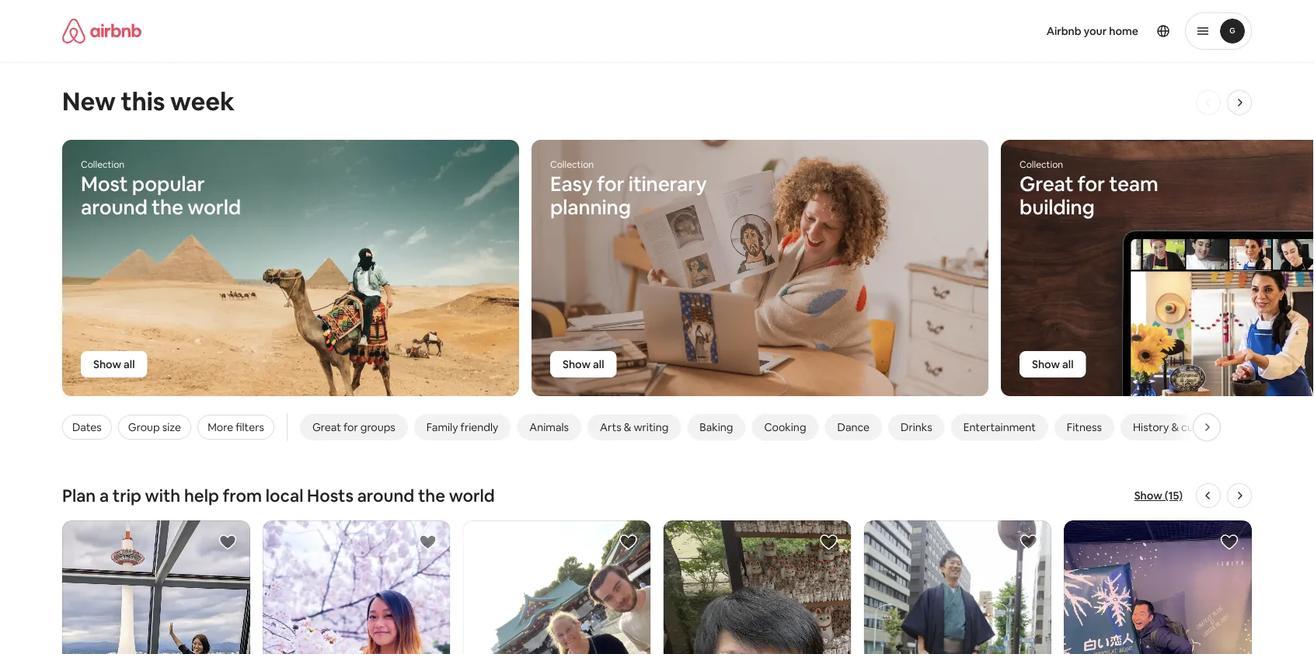 Task type: describe. For each thing, give the bounding box(es) containing it.
cooking
[[764, 420, 806, 434]]

plan a trip with help from local hosts around the world
[[62, 485, 495, 507]]

1 vertical spatial the
[[418, 485, 445, 507]]

around inside collection most popular around the world
[[81, 194, 147, 220]]

more
[[208, 420, 233, 434]]

family friendly
[[427, 420, 498, 434]]

collection great for team building
[[1020, 159, 1158, 220]]

history & culture element
[[1133, 420, 1217, 434]]

show for easy for itinerary planning
[[563, 357, 591, 371]]

dance
[[837, 420, 870, 434]]

dance button
[[825, 414, 882, 441]]

(15)
[[1165, 489, 1183, 503]]

1 vertical spatial around
[[357, 485, 414, 507]]

home
[[1109, 24, 1139, 38]]

family
[[427, 420, 458, 434]]

collection for most
[[81, 159, 125, 171]]

animals element
[[530, 420, 569, 434]]

group size
[[128, 420, 181, 434]]

a
[[99, 485, 109, 507]]

show all link for most popular around the world
[[81, 351, 147, 378]]

history & culture button
[[1121, 414, 1229, 441]]

filters
[[236, 420, 264, 434]]

drinks element
[[901, 420, 932, 434]]

arts & writing element
[[600, 420, 669, 434]]

collection for great
[[1020, 159, 1063, 171]]

arts
[[600, 420, 622, 434]]

most
[[81, 171, 128, 197]]

from
[[223, 485, 262, 507]]

itinerary
[[628, 171, 707, 197]]

hosts
[[307, 485, 354, 507]]

show all for most popular around the world
[[93, 357, 135, 371]]

family friendly element
[[427, 420, 498, 434]]

groups
[[360, 420, 395, 434]]

local
[[266, 485, 303, 507]]

more filters
[[208, 420, 264, 434]]

for for planning
[[597, 171, 624, 197]]

3 save this experience image from the left
[[1020, 533, 1038, 552]]

collection for easy
[[550, 159, 594, 171]]

cooking element
[[764, 420, 806, 434]]

baking
[[700, 420, 733, 434]]

drinks
[[901, 420, 932, 434]]

1 vertical spatial world
[[449, 485, 495, 507]]

baking element
[[700, 420, 733, 434]]

great inside button
[[312, 420, 341, 434]]

great for groups
[[312, 420, 395, 434]]



Task type: locate. For each thing, give the bounding box(es) containing it.
collection up the easy
[[550, 159, 594, 171]]

drinks button
[[888, 414, 945, 441]]

1 horizontal spatial great
[[1020, 171, 1073, 197]]

1 horizontal spatial for
[[597, 171, 624, 197]]

for for building
[[1078, 171, 1105, 197]]

2 horizontal spatial save this experience image
[[1020, 533, 1038, 552]]

0 horizontal spatial for
[[343, 420, 358, 434]]

0 horizontal spatial the
[[152, 194, 183, 220]]

show for great for team building
[[1032, 357, 1060, 371]]

show all link for easy for itinerary planning
[[550, 351, 617, 378]]

1 horizontal spatial save this experience image
[[619, 533, 638, 552]]

dance element
[[837, 420, 870, 434]]

1 show all from the left
[[93, 357, 135, 371]]

2 horizontal spatial show all link
[[1020, 351, 1086, 378]]

2 save this experience image from the left
[[819, 533, 838, 552]]

culture
[[1181, 420, 1217, 434]]

& for history
[[1172, 420, 1179, 434]]

the down family
[[418, 485, 445, 507]]

show all
[[93, 357, 135, 371], [563, 357, 604, 371], [1032, 357, 1074, 371]]

size
[[162, 420, 181, 434]]

show (15) link
[[1134, 488, 1183, 504]]

2 show all link from the left
[[550, 351, 617, 378]]

0 horizontal spatial show all link
[[81, 351, 147, 378]]

1 show all link from the left
[[81, 351, 147, 378]]

save this experience image
[[419, 533, 437, 552], [619, 533, 638, 552], [1020, 533, 1038, 552]]

3 show all from the left
[[1032, 357, 1074, 371]]

collection up building in the top of the page
[[1020, 159, 1063, 171]]

for inside the collection easy for itinerary planning
[[597, 171, 624, 197]]

2 show all from the left
[[563, 357, 604, 371]]

all
[[124, 357, 135, 371], [593, 357, 604, 371], [1062, 357, 1074, 371]]

1 collection from the left
[[81, 159, 125, 171]]

& left culture
[[1172, 420, 1179, 434]]

for
[[597, 171, 624, 197], [1078, 171, 1105, 197], [343, 420, 358, 434]]

dates button
[[62, 415, 112, 440]]

great for groups element
[[312, 420, 395, 434]]

0 horizontal spatial world
[[188, 194, 241, 220]]

this week
[[121, 85, 235, 117]]

show all up arts
[[563, 357, 604, 371]]

team
[[1109, 171, 1158, 197]]

with
[[145, 485, 181, 507]]

new this week
[[62, 85, 235, 117]]

all up fitness element
[[1062, 357, 1074, 371]]

& right arts
[[624, 420, 631, 434]]

1 horizontal spatial around
[[357, 485, 414, 507]]

animals
[[530, 420, 569, 434]]

1 save this experience image from the left
[[218, 533, 237, 552]]

0 horizontal spatial save this experience image
[[218, 533, 237, 552]]

show up fitness "button"
[[1032, 357, 1060, 371]]

2 horizontal spatial show all
[[1032, 357, 1074, 371]]

1 & from the left
[[624, 420, 631, 434]]

fitness button
[[1055, 414, 1115, 441]]

collection inside collection most popular around the world
[[81, 159, 125, 171]]

0 horizontal spatial save this experience image
[[419, 533, 437, 552]]

1 horizontal spatial all
[[593, 357, 604, 371]]

show all up the 'dates' dropdown button
[[93, 357, 135, 371]]

all for the
[[124, 357, 135, 371]]

1 horizontal spatial the
[[418, 485, 445, 507]]

0 horizontal spatial around
[[81, 194, 147, 220]]

easy
[[550, 171, 593, 197]]

all for planning
[[593, 357, 604, 371]]

2 & from the left
[[1172, 420, 1179, 434]]

2 horizontal spatial save this experience image
[[1220, 533, 1239, 552]]

0 horizontal spatial great
[[312, 420, 341, 434]]

show all link up arts
[[550, 351, 617, 378]]

the right most at left
[[152, 194, 183, 220]]

trip
[[113, 485, 141, 507]]

great inside collection great for team building
[[1020, 171, 1073, 197]]

history
[[1133, 420, 1169, 434]]

show all link up the 'dates' dropdown button
[[81, 351, 147, 378]]

cooking button
[[752, 414, 819, 441]]

2 all from the left
[[593, 357, 604, 371]]

new this week group
[[0, 139, 1314, 397]]

0 horizontal spatial all
[[124, 357, 135, 371]]

for inside collection great for team building
[[1078, 171, 1105, 197]]

the inside collection most popular around the world
[[152, 194, 183, 220]]

0 vertical spatial around
[[81, 194, 147, 220]]

world inside collection most popular around the world
[[188, 194, 241, 220]]

0 horizontal spatial &
[[624, 420, 631, 434]]

0 horizontal spatial show all
[[93, 357, 135, 371]]

1 save this experience image from the left
[[419, 533, 437, 552]]

group
[[128, 420, 160, 434]]

show for most popular around the world
[[93, 357, 121, 371]]

show all link for great for team building
[[1020, 351, 1086, 378]]

all up the group
[[124, 357, 135, 371]]

fitness
[[1067, 420, 1102, 434]]

dates
[[72, 420, 102, 434]]

1 vertical spatial great
[[312, 420, 341, 434]]

arts & writing
[[600, 420, 669, 434]]

collection inside the collection easy for itinerary planning
[[550, 159, 594, 171]]

fitness element
[[1067, 420, 1102, 434]]

for right the easy
[[597, 171, 624, 197]]

3 save this experience image from the left
[[1220, 533, 1239, 552]]

animals button
[[517, 414, 581, 441]]

show
[[93, 357, 121, 371], [563, 357, 591, 371], [1032, 357, 1060, 371], [1134, 489, 1162, 503]]

arts & writing button
[[588, 414, 681, 441]]

collection easy for itinerary planning
[[550, 159, 707, 220]]

show all link up fitness element
[[1020, 351, 1086, 378]]

airbnb
[[1047, 24, 1082, 38]]

popular
[[132, 171, 205, 197]]

show (15)
[[1134, 489, 1183, 503]]

your
[[1084, 24, 1107, 38]]

family friendly button
[[414, 414, 511, 441]]

airbnb your home link
[[1037, 15, 1148, 47]]

1 horizontal spatial &
[[1172, 420, 1179, 434]]

help
[[184, 485, 219, 507]]

show all for great for team building
[[1032, 357, 1074, 371]]

entertainment element
[[963, 420, 1036, 434]]

collection
[[81, 159, 125, 171], [550, 159, 594, 171], [1020, 159, 1063, 171]]

writing
[[634, 420, 669, 434]]

all up arts
[[593, 357, 604, 371]]

entertainment button
[[951, 414, 1048, 441]]

show all for easy for itinerary planning
[[563, 357, 604, 371]]

the
[[152, 194, 183, 220], [418, 485, 445, 507]]

baking button
[[687, 414, 746, 441]]

planning
[[550, 194, 631, 220]]

collection inside collection great for team building
[[1020, 159, 1063, 171]]

1 horizontal spatial world
[[449, 485, 495, 507]]

show all link
[[81, 351, 147, 378], [550, 351, 617, 378], [1020, 351, 1086, 378]]

world
[[188, 194, 241, 220], [449, 485, 495, 507]]

for inside great for groups button
[[343, 420, 358, 434]]

building
[[1020, 194, 1095, 220]]

0 vertical spatial great
[[1020, 171, 1073, 197]]

for left groups
[[343, 420, 358, 434]]

1 horizontal spatial show all link
[[550, 351, 617, 378]]

profile element
[[792, 0, 1252, 62]]

for left team
[[1078, 171, 1105, 197]]

more filters button
[[197, 415, 274, 440]]

2 horizontal spatial for
[[1078, 171, 1105, 197]]

3 collection from the left
[[1020, 159, 1063, 171]]

great for groups button
[[300, 414, 408, 441]]

great
[[1020, 171, 1073, 197], [312, 420, 341, 434]]

around
[[81, 194, 147, 220], [357, 485, 414, 507]]

2 collection from the left
[[550, 159, 594, 171]]

show up animals
[[563, 357, 591, 371]]

plan
[[62, 485, 96, 507]]

2 horizontal spatial all
[[1062, 357, 1074, 371]]

collection most popular around the world
[[81, 159, 241, 220]]

history & culture
[[1133, 420, 1217, 434]]

& for arts
[[624, 420, 631, 434]]

save this experience image
[[218, 533, 237, 552], [819, 533, 838, 552], [1220, 533, 1239, 552]]

1 all from the left
[[124, 357, 135, 371]]

airbnb your home
[[1047, 24, 1139, 38]]

0 vertical spatial the
[[152, 194, 183, 220]]

new
[[62, 85, 116, 117]]

show all up fitness element
[[1032, 357, 1074, 371]]

3 all from the left
[[1062, 357, 1074, 371]]

all for building
[[1062, 357, 1074, 371]]

3 show all link from the left
[[1020, 351, 1086, 378]]

2 horizontal spatial collection
[[1020, 159, 1063, 171]]

show up dates
[[93, 357, 121, 371]]

collection up most at left
[[81, 159, 125, 171]]

entertainment
[[963, 420, 1036, 434]]

0 horizontal spatial collection
[[81, 159, 125, 171]]

1 horizontal spatial show all
[[563, 357, 604, 371]]

friendly
[[461, 420, 498, 434]]

1 horizontal spatial collection
[[550, 159, 594, 171]]

show left (15)
[[1134, 489, 1162, 503]]

1 horizontal spatial save this experience image
[[819, 533, 838, 552]]

&
[[624, 420, 631, 434], [1172, 420, 1179, 434]]

2 save this experience image from the left
[[619, 533, 638, 552]]

group size button
[[118, 415, 191, 440]]

0 vertical spatial world
[[188, 194, 241, 220]]



Task type: vqa. For each thing, say whether or not it's contained in the screenshot.
Keyboard shortcuts
no



